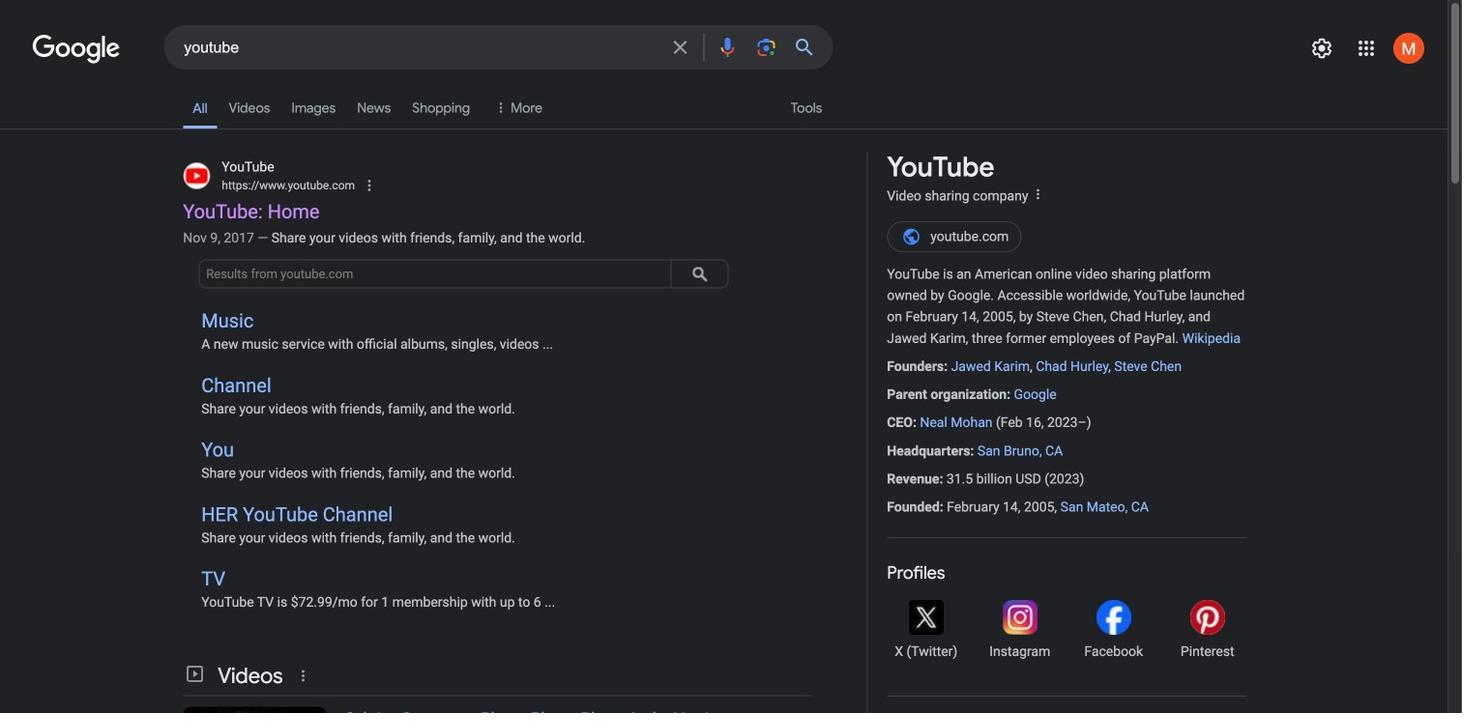 Task type: locate. For each thing, give the bounding box(es) containing it.
None search field
[[0, 24, 833, 70]]

list
[[183, 85, 550, 129]]

sabrina carpenter - please please please in the live lounge by bbcradio1vevo on youtube. play on youtube. 3 minutes, 7 seconds. 3 hours ago image
[[183, 707, 326, 714]]

1 vertical spatial heading
[[887, 562, 1247, 585]]

heading
[[887, 152, 995, 183], [887, 562, 1247, 585]]

search by image image
[[755, 36, 778, 59]]

0 vertical spatial heading
[[887, 152, 995, 183]]

None text field
[[222, 177, 355, 194]]



Task type: vqa. For each thing, say whether or not it's contained in the screenshot.
2nd heading
yes



Task type: describe. For each thing, give the bounding box(es) containing it.
2 heading from the top
[[887, 562, 1247, 585]]

1 heading from the top
[[887, 152, 995, 183]]

Search text field
[[184, 26, 657, 69]]

search by voice image
[[716, 36, 739, 59]]

search icon image
[[685, 260, 714, 289]]

Results from youtube.com text field
[[198, 260, 671, 289]]

google image
[[32, 35, 121, 64]]



